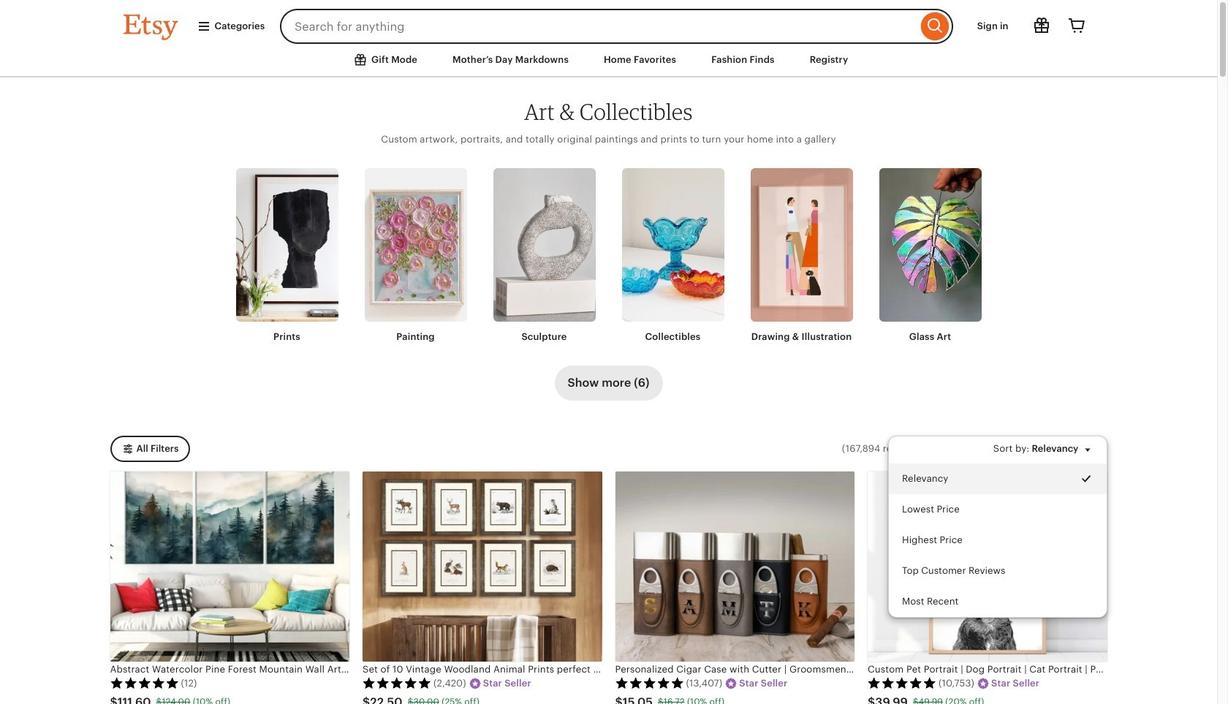 Task type: vqa. For each thing, say whether or not it's contained in the screenshot.
Search For Anything 'text field'
yes



Task type: describe. For each thing, give the bounding box(es) containing it.
personalized cigar case with cutter | groomsmen gifts | custom engraved cigar holder | gift for dad | birthday gifts for husband image
[[616, 472, 855, 662]]

abstract watercolor pine forest mountain wall art canvas print for modern home decoration image
[[110, 472, 350, 662]]

5 out of 5 stars image for custom pet portrait | dog portrait | cat portrait | portrait from photo | peekaboo pet | pet memorial gift | pet art | pet art print
[[868, 677, 937, 689]]

custom pet portrait | dog portrait | cat portrait | portrait from photo | peekaboo pet | pet memorial gift | pet art | pet art print image
[[868, 472, 1108, 662]]



Task type: locate. For each thing, give the bounding box(es) containing it.
5 out of 5 stars image
[[110, 677, 179, 689], [363, 677, 432, 689], [616, 677, 684, 689], [868, 677, 937, 689]]

menu
[[888, 436, 1108, 619]]

Search for anything text field
[[280, 9, 918, 44]]

3 5 out of 5 stars image from the left
[[616, 677, 684, 689]]

4 5 out of 5 stars image from the left
[[868, 677, 937, 689]]

5 out of 5 stars image for 'abstract watercolor pine forest mountain wall art canvas print for modern home decoration' image
[[110, 677, 179, 689]]

None search field
[[280, 9, 954, 44]]

banner
[[97, 0, 1121, 44]]

set of 10 vintage woodland animal prints perfect for boy's nursery, rustic wood frames, perfect gift for woodland baby shower or boy's room image
[[363, 472, 602, 662]]

5 out of 5 stars image for personalized cigar case with cutter | groomsmen gifts | custom engraved cigar holder | gift for dad | birthday gifts for husband "image"
[[616, 677, 684, 689]]

menu bar
[[0, 0, 1218, 77], [97, 44, 1121, 77]]

5 out of 5 stars image for set of 10 vintage woodland animal prints perfect for boy's nursery, rustic wood frames, perfect gift for woodland baby shower or boy's room image
[[363, 677, 432, 689]]

1 5 out of 5 stars image from the left
[[110, 677, 179, 689]]

2 5 out of 5 stars image from the left
[[363, 677, 432, 689]]



